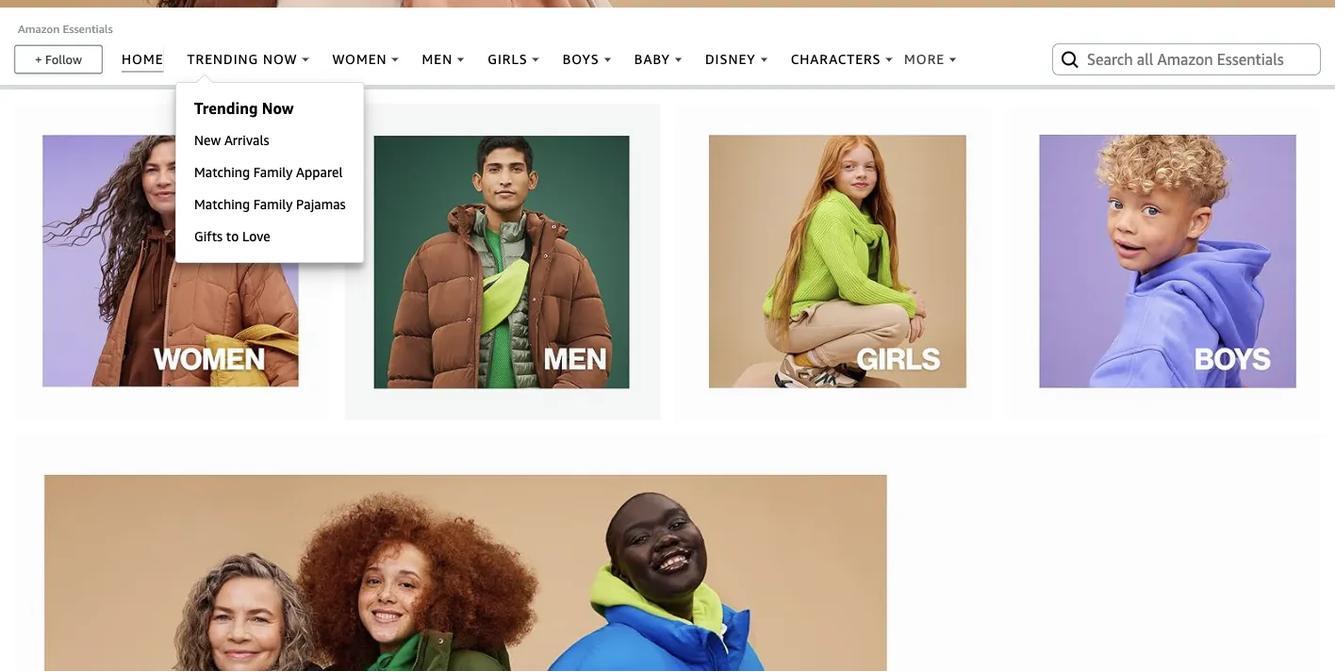 Task type: locate. For each thing, give the bounding box(es) containing it.
amazon essentials
[[18, 22, 113, 35]]

+ follow button
[[16, 46, 101, 73]]

Search all Amazon Essentials search field
[[1087, 44, 1290, 76]]

amazon essentials link
[[18, 22, 113, 35]]



Task type: vqa. For each thing, say whether or not it's contained in the screenshot.
Amazon Essentials at the top left of the page
yes



Task type: describe. For each thing, give the bounding box(es) containing it.
essentials
[[63, 22, 113, 35]]

+
[[35, 52, 42, 67]]

+ follow
[[35, 52, 82, 67]]

amazon
[[18, 22, 60, 35]]

follow
[[45, 52, 82, 67]]

search image
[[1059, 48, 1082, 71]]



